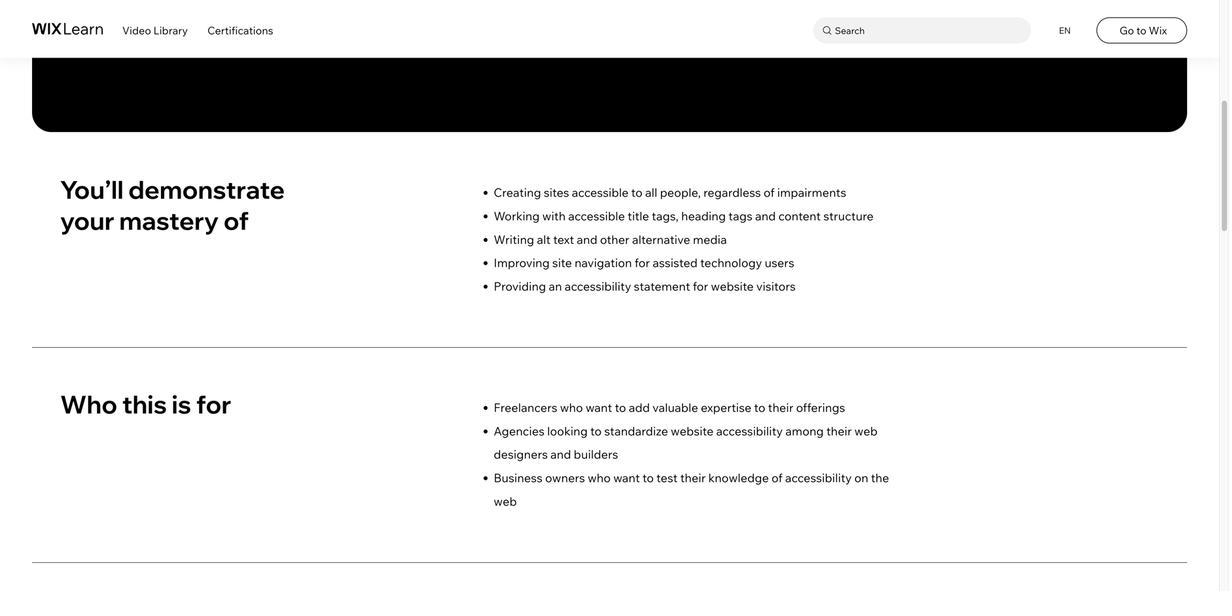 Task type: vqa. For each thing, say whether or not it's contained in the screenshot.
EDIT button
no



Task type: describe. For each thing, give the bounding box(es) containing it.
technology
[[700, 256, 762, 270]]

to inside menu bar
[[1137, 24, 1147, 37]]

people,
[[660, 185, 701, 200]]

assisted
[[653, 256, 698, 270]]

their inside "business owners who want to test their knowledge of accessibility on the web"
[[680, 471, 706, 486]]

who inside "business owners who want to test their knowledge of accessibility on the web"
[[588, 471, 611, 486]]

video
[[122, 24, 151, 37]]

working with accessible title tags, heading tags and content structure
[[494, 209, 874, 223]]

with
[[542, 209, 566, 223]]

is
[[172, 389, 191, 420]]

business
[[494, 471, 543, 486]]

freelancers
[[494, 401, 557, 415]]

1 vertical spatial and
[[577, 232, 597, 247]]

improving
[[494, 256, 550, 270]]

to left add
[[615, 401, 626, 415]]

video library link
[[122, 24, 188, 37]]

impairments
[[777, 185, 846, 200]]

agencies looking to standardize website accessibility among their web designers and builders
[[494, 424, 878, 462]]

accessibility inside the agencies looking to standardize website accessibility among their web designers and builders
[[716, 424, 783, 439]]

standardize
[[604, 424, 668, 439]]

all
[[645, 185, 657, 200]]

0 horizontal spatial want
[[586, 401, 612, 415]]

to inside "business owners who want to test their knowledge of accessibility on the web"
[[643, 471, 654, 486]]

en button
[[1051, 17, 1077, 44]]

go
[[1120, 24, 1134, 37]]

on
[[854, 471, 868, 486]]

tags,
[[652, 209, 679, 223]]

and inside the agencies looking to standardize website accessibility among their web designers and builders
[[550, 448, 571, 462]]

their inside the agencies looking to standardize website accessibility among their web designers and builders
[[826, 424, 852, 439]]

structure
[[824, 209, 874, 223]]

your
[[60, 205, 114, 236]]

creating sites accessible to all people, regardless of impairments
[[494, 185, 846, 200]]

mastery
[[119, 205, 219, 236]]

menu bar containing video library
[[0, 0, 1219, 58]]

title
[[628, 209, 649, 223]]

0 vertical spatial website
[[711, 279, 754, 294]]

the
[[871, 471, 889, 486]]

you'll
[[60, 174, 124, 205]]

working
[[494, 209, 540, 223]]

test
[[656, 471, 678, 486]]

designers
[[494, 448, 548, 462]]

web inside the agencies looking to standardize website accessibility among their web designers and builders
[[855, 424, 878, 439]]

wix
[[1149, 24, 1167, 37]]

certifications link
[[207, 24, 273, 37]]

improving site navigation for assisted technology users
[[494, 256, 794, 270]]

who this is for
[[60, 389, 231, 420]]

this
[[122, 389, 167, 420]]

looking
[[547, 424, 588, 439]]

0 horizontal spatial accessibility
[[565, 279, 631, 294]]

content
[[779, 209, 821, 223]]

alternative
[[632, 232, 690, 247]]

accessibility inside "business owners who want to test their knowledge of accessibility on the web"
[[785, 471, 852, 486]]

owners
[[545, 471, 585, 486]]

media
[[693, 232, 727, 247]]

an
[[549, 279, 562, 294]]



Task type: locate. For each thing, give the bounding box(es) containing it.
want up looking
[[586, 401, 612, 415]]

2 horizontal spatial their
[[826, 424, 852, 439]]

web up on
[[855, 424, 878, 439]]

1 horizontal spatial for
[[635, 256, 650, 270]]

0 vertical spatial and
[[755, 209, 776, 223]]

web down business
[[494, 494, 517, 509]]

1 vertical spatial accessible
[[568, 209, 625, 223]]

1 vertical spatial their
[[826, 424, 852, 439]]

1 vertical spatial website
[[671, 424, 714, 439]]

their up among
[[768, 401, 794, 415]]

to
[[1137, 24, 1147, 37], [631, 185, 643, 200], [615, 401, 626, 415], [754, 401, 765, 415], [590, 424, 602, 439], [643, 471, 654, 486]]

navigation
[[575, 256, 632, 270]]

to left 'test'
[[643, 471, 654, 486]]

website inside the agencies looking to standardize website accessibility among their web designers and builders
[[671, 424, 714, 439]]

accessibility down the expertise in the bottom right of the page
[[716, 424, 783, 439]]

accessibility down 'navigation'
[[565, 279, 631, 294]]

tags
[[729, 209, 753, 223]]

of inside you'll demonstrate your mastery of
[[224, 205, 249, 236]]

0 vertical spatial who
[[560, 401, 583, 415]]

heading
[[681, 209, 726, 223]]

1 vertical spatial of
[[224, 205, 249, 236]]

0 horizontal spatial for
[[196, 389, 231, 420]]

visitors
[[756, 279, 796, 294]]

go to wix
[[1120, 24, 1167, 37]]

want
[[586, 401, 612, 415], [613, 471, 640, 486]]

providing
[[494, 279, 546, 294]]

creating
[[494, 185, 541, 200]]

accessibility left on
[[785, 471, 852, 486]]

0 horizontal spatial who
[[560, 401, 583, 415]]

to inside the agencies looking to standardize website accessibility among their web designers and builders
[[590, 424, 602, 439]]

alt
[[537, 232, 551, 247]]

among
[[785, 424, 824, 439]]

1 horizontal spatial accessibility
[[716, 424, 783, 439]]

1 vertical spatial for
[[693, 279, 708, 294]]

expertise
[[701, 401, 752, 415]]

for for who this is for
[[196, 389, 231, 420]]

text
[[553, 232, 574, 247]]

writing
[[494, 232, 534, 247]]

1 vertical spatial who
[[588, 471, 611, 486]]

website down technology
[[711, 279, 754, 294]]

0 vertical spatial their
[[768, 401, 794, 415]]

2 horizontal spatial for
[[693, 279, 708, 294]]

1 vertical spatial want
[[613, 471, 640, 486]]

for for improving site navigation for assisted technology users
[[635, 256, 650, 270]]

of inside "business owners who want to test their knowledge of accessibility on the web"
[[772, 471, 783, 486]]

video library
[[122, 24, 188, 37]]

who
[[60, 389, 117, 420]]

2 vertical spatial for
[[196, 389, 231, 420]]

1 horizontal spatial their
[[768, 401, 794, 415]]

1 horizontal spatial want
[[613, 471, 640, 486]]

knowledge
[[708, 471, 769, 486]]

for right is
[[196, 389, 231, 420]]

and up owners
[[550, 448, 571, 462]]

0 vertical spatial web
[[855, 424, 878, 439]]

0 vertical spatial want
[[586, 401, 612, 415]]

1 horizontal spatial and
[[577, 232, 597, 247]]

accessible for title
[[568, 209, 625, 223]]

en
[[1059, 25, 1071, 36]]

1 vertical spatial web
[[494, 494, 517, 509]]

1 horizontal spatial who
[[588, 471, 611, 486]]

to left all
[[631, 185, 643, 200]]

their
[[768, 401, 794, 415], [826, 424, 852, 439], [680, 471, 706, 486]]

1 horizontal spatial web
[[855, 424, 878, 439]]

for up "providing an accessibility statement for website visitors"
[[635, 256, 650, 270]]

to right the expertise in the bottom right of the page
[[754, 401, 765, 415]]

sites
[[544, 185, 569, 200]]

for down assisted
[[693, 279, 708, 294]]

their right 'test'
[[680, 471, 706, 486]]

business owners who want to test their knowledge of accessibility on the web
[[494, 471, 889, 509]]

accessible
[[572, 185, 629, 200], [568, 209, 625, 223]]

accessibility
[[565, 279, 631, 294], [716, 424, 783, 439], [785, 471, 852, 486]]

writing alt text and other alternative media
[[494, 232, 727, 247]]

offerings
[[796, 401, 845, 415]]

website
[[711, 279, 754, 294], [671, 424, 714, 439]]

accessible for to
[[572, 185, 629, 200]]

who down 'builders'
[[588, 471, 611, 486]]

other
[[600, 232, 629, 247]]

for
[[635, 256, 650, 270], [693, 279, 708, 294], [196, 389, 231, 420]]

agencies
[[494, 424, 545, 439]]

want inside "business owners who want to test their knowledge of accessibility on the web"
[[613, 471, 640, 486]]

2 horizontal spatial accessibility
[[785, 471, 852, 486]]

0 vertical spatial of
[[764, 185, 775, 200]]

2 vertical spatial their
[[680, 471, 706, 486]]

users
[[765, 256, 794, 270]]

2 vertical spatial accessibility
[[785, 471, 852, 486]]

Search text field
[[832, 22, 1028, 39]]

demonstrate
[[128, 174, 285, 205]]

their down offerings
[[826, 424, 852, 439]]

and right the tags
[[755, 209, 776, 223]]

0 horizontal spatial and
[[550, 448, 571, 462]]

0 vertical spatial accessibility
[[565, 279, 631, 294]]

2 horizontal spatial and
[[755, 209, 776, 223]]

who
[[560, 401, 583, 415], [588, 471, 611, 486]]

and
[[755, 209, 776, 223], [577, 232, 597, 247], [550, 448, 571, 462]]

0 horizontal spatial their
[[680, 471, 706, 486]]

site
[[552, 256, 572, 270]]

freelancers who want to add valuable expertise to their offerings
[[494, 401, 845, 415]]

accessible right sites
[[572, 185, 629, 200]]

web
[[855, 424, 878, 439], [494, 494, 517, 509]]

0 horizontal spatial web
[[494, 494, 517, 509]]

0 vertical spatial accessible
[[572, 185, 629, 200]]

to up 'builders'
[[590, 424, 602, 439]]

you'll demonstrate your mastery of
[[60, 174, 285, 236]]

providing an accessibility statement for website visitors
[[494, 279, 796, 294]]

who up looking
[[560, 401, 583, 415]]

1 vertical spatial accessibility
[[716, 424, 783, 439]]

accessible up writing alt text and other alternative media
[[568, 209, 625, 223]]

of
[[764, 185, 775, 200], [224, 205, 249, 236], [772, 471, 783, 486]]

go to wix link
[[1097, 17, 1187, 44]]

want down 'builders'
[[613, 471, 640, 486]]

web inside "business owners who want to test their knowledge of accessibility on the web"
[[494, 494, 517, 509]]

2 vertical spatial of
[[772, 471, 783, 486]]

builders
[[574, 448, 618, 462]]

valuable
[[653, 401, 698, 415]]

to right "go"
[[1137, 24, 1147, 37]]

menu bar
[[0, 0, 1219, 58]]

library
[[153, 24, 188, 37]]

website down valuable
[[671, 424, 714, 439]]

statement
[[634, 279, 690, 294]]

certifications
[[207, 24, 273, 37]]

regardless
[[704, 185, 761, 200]]

add
[[629, 401, 650, 415]]

0 vertical spatial for
[[635, 256, 650, 270]]

and right text at the top left of page
[[577, 232, 597, 247]]

2 vertical spatial and
[[550, 448, 571, 462]]



